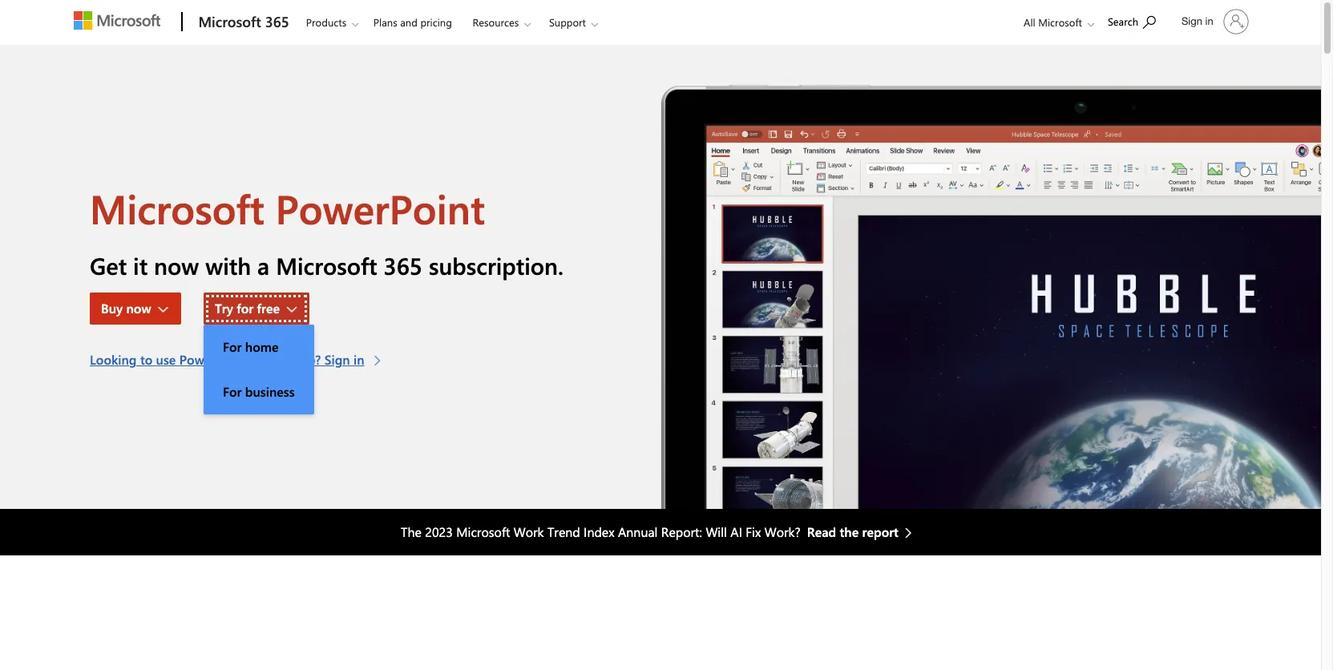 Task type: vqa. For each thing, say whether or not it's contained in the screenshot.
Help me choose the right Microsoft 365 plan Help me choose
no



Task type: locate. For each thing, give the bounding box(es) containing it.
0 vertical spatial the
[[269, 351, 288, 368]]

and
[[400, 15, 418, 29]]

for home
[[223, 339, 279, 355]]

plans
[[374, 15, 398, 29]]

1 vertical spatial the
[[840, 524, 859, 541]]

in
[[1206, 15, 1214, 27], [354, 351, 365, 368]]

looking
[[90, 351, 137, 368]]

in right search search box
[[1206, 15, 1214, 27]]

now
[[154, 250, 199, 281], [126, 300, 151, 317]]

annual
[[618, 524, 658, 541]]

0 horizontal spatial 365
[[265, 12, 289, 31]]

read
[[807, 524, 837, 541]]

report
[[863, 524, 899, 541]]

0 vertical spatial in
[[1206, 15, 1214, 27]]

looking to use powerpoint on the web? sign in
[[90, 351, 365, 368]]

with
[[206, 250, 251, 281]]

0 horizontal spatial sign
[[325, 351, 350, 368]]

0 vertical spatial sign
[[1182, 15, 1203, 27]]

sign in link
[[1173, 2, 1256, 41]]

for home link
[[204, 325, 314, 370]]

all
[[1024, 15, 1036, 29]]

microsoft inside dropdown button
[[1039, 15, 1083, 29]]

365
[[265, 12, 289, 31], [384, 250, 423, 281]]

for for for home
[[223, 339, 242, 355]]

all microsoft button
[[1011, 1, 1100, 44]]

the right on
[[269, 351, 288, 368]]

for down looking to use powerpoint on the web? sign in link
[[223, 384, 242, 400]]

work?
[[765, 524, 801, 541]]

resources
[[473, 15, 519, 29]]

1 horizontal spatial the
[[840, 524, 859, 541]]

1 vertical spatial in
[[354, 351, 365, 368]]

1 vertical spatial for
[[223, 384, 242, 400]]

0 horizontal spatial powerpoint
[[179, 351, 247, 368]]

now inside buy now dropdown button
[[126, 300, 151, 317]]

in right web?
[[354, 351, 365, 368]]

try for free button
[[204, 293, 310, 325]]

web?
[[291, 351, 321, 368]]

0 vertical spatial powerpoint
[[276, 181, 485, 235]]

powerpoint left on
[[179, 351, 247, 368]]

365 inside microsoft 365 link
[[265, 12, 289, 31]]

now right buy
[[126, 300, 151, 317]]

read the report link
[[807, 523, 921, 543]]

1 for from the top
[[223, 339, 242, 355]]

1 horizontal spatial powerpoint
[[276, 181, 485, 235]]

0 vertical spatial 365
[[265, 12, 289, 31]]

1 vertical spatial now
[[126, 300, 151, 317]]

sign right search search box
[[1182, 15, 1203, 27]]

sign
[[1182, 15, 1203, 27], [325, 351, 350, 368]]

0 horizontal spatial in
[[354, 351, 365, 368]]

1 horizontal spatial in
[[1206, 15, 1214, 27]]

the right read
[[840, 524, 859, 541]]

index
[[584, 524, 615, 541]]

0 horizontal spatial the
[[269, 351, 288, 368]]

for
[[223, 339, 242, 355], [223, 384, 242, 400]]

for business link
[[204, 370, 314, 415]]

1 horizontal spatial now
[[154, 250, 199, 281]]

microsoft
[[198, 12, 261, 31], [1039, 15, 1083, 29], [90, 181, 265, 235], [276, 250, 377, 281], [457, 524, 510, 541]]

now right it
[[154, 250, 199, 281]]

0 vertical spatial for
[[223, 339, 242, 355]]

powerpoint
[[276, 181, 485, 235], [179, 351, 247, 368]]

support
[[549, 15, 586, 29]]

the
[[401, 524, 422, 541]]

buy
[[101, 300, 123, 317]]

looking to use powerpoint on the web? sign in link
[[90, 351, 386, 370]]

for left on
[[223, 339, 242, 355]]

free
[[257, 300, 280, 317]]

search button
[[1101, 2, 1164, 39]]

0 horizontal spatial now
[[126, 300, 151, 317]]

a
[[258, 250, 270, 281]]

plans and pricing link
[[366, 1, 460, 39]]

2 for from the top
[[223, 384, 242, 400]]

sign right web?
[[325, 351, 350, 368]]

for business
[[223, 384, 295, 400]]

1 horizontal spatial 365
[[384, 250, 423, 281]]

powerpoint up get it now with a microsoft 365 subscription.
[[276, 181, 485, 235]]

products
[[306, 15, 347, 29]]

the
[[269, 351, 288, 368], [840, 524, 859, 541]]



Task type: describe. For each thing, give the bounding box(es) containing it.
on
[[250, 351, 265, 368]]

home
[[245, 339, 279, 355]]

report:
[[662, 524, 703, 541]]

work
[[514, 524, 544, 541]]

try for free
[[215, 300, 280, 317]]

get
[[90, 250, 127, 281]]

buy now
[[101, 300, 151, 317]]

for for for business
[[223, 384, 242, 400]]

subscription.
[[429, 250, 564, 281]]

1 vertical spatial sign
[[325, 351, 350, 368]]

products button
[[296, 1, 372, 44]]

plans and pricing
[[374, 15, 452, 29]]

support button
[[539, 1, 611, 44]]

all microsoft
[[1024, 15, 1083, 29]]

try for free element
[[204, 325, 314, 415]]

microsoft powerpoint
[[90, 181, 485, 235]]

Search search field
[[1100, 2, 1173, 39]]

search
[[1108, 14, 1139, 28]]

try
[[215, 300, 233, 317]]

1 vertical spatial powerpoint
[[179, 351, 247, 368]]

buy now button
[[90, 293, 181, 325]]

ai
[[731, 524, 743, 541]]

1 horizontal spatial sign
[[1182, 15, 1203, 27]]

get it now with a microsoft 365 subscription.
[[90, 250, 564, 281]]

fix
[[746, 524, 761, 541]]

business
[[245, 384, 295, 400]]

for
[[237, 300, 254, 317]]

microsoft image
[[74, 11, 161, 30]]

trend
[[548, 524, 581, 541]]

0 vertical spatial now
[[154, 250, 199, 281]]

resources button
[[462, 1, 544, 44]]

it
[[133, 250, 148, 281]]

device screen showing a presentation open in powerpoint image
[[661, 45, 1322, 510]]

sign in
[[1182, 15, 1214, 27]]

microsoft 365
[[198, 12, 289, 31]]

use
[[156, 351, 176, 368]]

2023
[[425, 524, 453, 541]]

the 2023 microsoft work trend index annual report: will ai fix work? read the report
[[401, 524, 899, 541]]

1 vertical spatial 365
[[384, 250, 423, 281]]

microsoft 365 link
[[190, 1, 294, 44]]

to
[[140, 351, 153, 368]]

pricing
[[421, 15, 452, 29]]

will
[[706, 524, 727, 541]]



